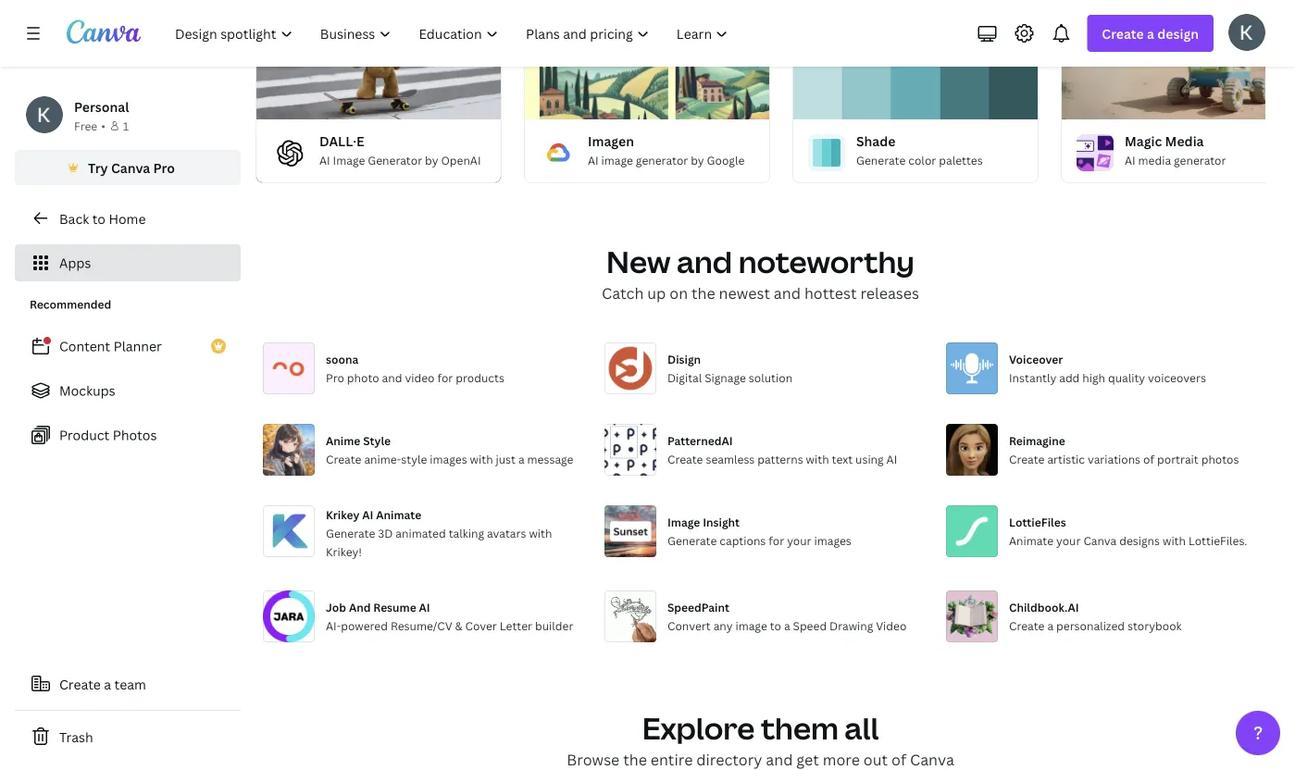 Task type: locate. For each thing, give the bounding box(es) containing it.
1 horizontal spatial image
[[668, 514, 701, 530]]

design
[[1158, 25, 1200, 42]]

style
[[363, 433, 391, 448]]

1 vertical spatial to
[[770, 618, 782, 634]]

create inside patternedai create seamless patterns with text using ai
[[668, 452, 703, 467]]

with right avatars
[[529, 526, 552, 541]]

0 horizontal spatial by
[[425, 152, 439, 168]]

magic media image left magic
[[1077, 134, 1114, 171]]

the left "entire"
[[624, 750, 647, 770]]

1 horizontal spatial the
[[692, 283, 716, 303]]

a inside childbook.ai create a personalized storybook
[[1048, 618, 1054, 634]]

to inside speedpaint convert any image to a speed drawing video
[[770, 618, 782, 634]]

with
[[470, 452, 493, 467], [806, 452, 830, 467], [529, 526, 552, 541], [1163, 533, 1187, 548]]

1 vertical spatial for
[[769, 533, 785, 548]]

animated
[[396, 526, 446, 541]]

reimagine create artistic variations of portrait photos
[[1010, 433, 1240, 467]]

1 vertical spatial animate
[[1010, 533, 1054, 548]]

digital
[[668, 370, 702, 385]]

and
[[677, 242, 733, 282], [774, 283, 801, 303], [382, 370, 402, 385], [766, 750, 793, 770]]

animate down lottiefiles
[[1010, 533, 1054, 548]]

0 vertical spatial animate
[[376, 507, 422, 522]]

pro up back to home "link"
[[153, 159, 175, 176]]

them
[[761, 709, 839, 749]]

canva right "try"
[[111, 159, 150, 176]]

0 horizontal spatial generator
[[636, 152, 689, 168]]

a right just
[[519, 452, 525, 467]]

by left google
[[691, 152, 705, 168]]

storybook
[[1128, 618, 1183, 634]]

1 horizontal spatial your
[[1057, 533, 1081, 548]]

imagen image left imagen
[[540, 134, 577, 171]]

0 vertical spatial image
[[602, 152, 634, 168]]

1 horizontal spatial images
[[815, 533, 852, 548]]

generate down shade
[[857, 152, 906, 168]]

palettes
[[939, 152, 983, 168]]

by inside dall·e ai image generator by openai
[[425, 152, 439, 168]]

imagen image
[[525, 0, 770, 119], [540, 134, 577, 171]]

with left text
[[806, 452, 830, 467]]

of left portrait
[[1144, 452, 1155, 467]]

and inside explore them all browse the entire directory and get more out of canva
[[766, 750, 793, 770]]

and inside soona pro photo and video for products
[[382, 370, 402, 385]]

with left just
[[470, 452, 493, 467]]

of right out
[[892, 750, 907, 770]]

image inside speedpaint convert any image to a speed drawing video
[[736, 618, 768, 634]]

2 vertical spatial canva
[[911, 750, 955, 770]]

by left openai
[[425, 152, 439, 168]]

the right on
[[692, 283, 716, 303]]

voiceover
[[1010, 351, 1064, 367]]

a inside speedpaint convert any image to a speed drawing video
[[785, 618, 791, 634]]

create down patternedai
[[668, 452, 703, 467]]

team
[[114, 676, 146, 693]]

0 vertical spatial images
[[430, 452, 467, 467]]

ai inside the job and resume ai ai-powered resume/cv & cover letter builder
[[419, 600, 430, 615]]

list containing content planner
[[15, 328, 241, 454]]

1 vertical spatial the
[[624, 750, 647, 770]]

photos
[[113, 427, 157, 444]]

create down childbook.ai
[[1010, 618, 1045, 634]]

image down imagen
[[602, 152, 634, 168]]

back
[[59, 210, 89, 227]]

on
[[670, 283, 688, 303]]

resume
[[374, 600, 416, 615]]

0 vertical spatial the
[[692, 283, 716, 303]]

0 horizontal spatial images
[[430, 452, 467, 467]]

mockups
[[59, 382, 115, 400]]

ai right the krikey
[[362, 507, 374, 522]]

a
[[1148, 25, 1155, 42], [519, 452, 525, 467], [785, 618, 791, 634], [1048, 618, 1054, 634], [104, 676, 111, 693]]

your right captions
[[787, 533, 812, 548]]

products
[[456, 370, 505, 385]]

new
[[607, 242, 671, 282]]

0 horizontal spatial image
[[333, 152, 365, 168]]

generate up the krikey!
[[326, 526, 375, 541]]

0 horizontal spatial to
[[92, 210, 106, 227]]

1 horizontal spatial canva
[[911, 750, 955, 770]]

shade image
[[809, 134, 846, 171]]

and left get at the right bottom
[[766, 750, 793, 770]]

to inside back to home "link"
[[92, 210, 106, 227]]

convert
[[668, 618, 711, 634]]

generator left google
[[636, 152, 689, 168]]

dall·e image up dall·e
[[257, 0, 501, 119]]

imagen image up imagen
[[525, 0, 770, 119]]

shade image
[[794, 0, 1038, 119]]

lottiefiles animate your canva designs with lottiefiles.
[[1010, 514, 1248, 548]]

photo
[[347, 370, 379, 385]]

0 horizontal spatial pro
[[153, 159, 175, 176]]

generate inside shade generate color palettes
[[857, 152, 906, 168]]

for right video
[[438, 370, 453, 385]]

0 horizontal spatial the
[[624, 750, 647, 770]]

new and noteworthy catch up on the newest and hottest releases
[[602, 242, 920, 303]]

create inside anime style create anime-style images with just a message
[[326, 452, 362, 467]]

image
[[602, 152, 634, 168], [736, 618, 768, 634]]

2 horizontal spatial canva
[[1084, 533, 1117, 548]]

try
[[88, 159, 108, 176]]

create down "anime" at the left
[[326, 452, 362, 467]]

0 vertical spatial pro
[[153, 159, 175, 176]]

0 vertical spatial canva
[[111, 159, 150, 176]]

a left 'team'
[[104, 676, 111, 693]]

krikey
[[326, 507, 360, 522]]

2 by from the left
[[691, 152, 705, 168]]

create
[[1103, 25, 1145, 42], [326, 452, 362, 467], [668, 452, 703, 467], [1010, 452, 1045, 467], [1010, 618, 1045, 634], [59, 676, 101, 693]]

2 horizontal spatial generate
[[857, 152, 906, 168]]

with inside patternedai create seamless patterns with text using ai
[[806, 452, 830, 467]]

insight
[[703, 514, 740, 530]]

create inside reimagine create artistic variations of portrait photos
[[1010, 452, 1045, 467]]

and up on
[[677, 242, 733, 282]]

generate
[[857, 152, 906, 168], [326, 526, 375, 541], [668, 533, 717, 548]]

images right style
[[430, 452, 467, 467]]

0 horizontal spatial of
[[892, 750, 907, 770]]

0 horizontal spatial your
[[787, 533, 812, 548]]

create inside 'dropdown button'
[[1103, 25, 1145, 42]]

video
[[877, 618, 907, 634]]

1 horizontal spatial for
[[769, 533, 785, 548]]

disign digital signage solution
[[668, 351, 793, 385]]

of
[[1144, 452, 1155, 467], [892, 750, 907, 770]]

variations
[[1088, 452, 1141, 467]]

2 your from the left
[[1057, 533, 1081, 548]]

0 vertical spatial for
[[438, 370, 453, 385]]

1 by from the left
[[425, 152, 439, 168]]

1 vertical spatial image
[[668, 514, 701, 530]]

generate down insight
[[668, 533, 717, 548]]

trash link
[[15, 719, 241, 756]]

ai down imagen
[[588, 152, 599, 168]]

a down childbook.ai
[[1048, 618, 1054, 634]]

the inside new and noteworthy catch up on the newest and hottest releases
[[692, 283, 716, 303]]

0 vertical spatial of
[[1144, 452, 1155, 467]]

1 horizontal spatial generate
[[668, 533, 717, 548]]

animate up '3d'
[[376, 507, 422, 522]]

canva inside button
[[111, 159, 150, 176]]

by inside imagen ai image generator by google
[[691, 152, 705, 168]]

ai inside magic media ai media generator
[[1125, 152, 1136, 168]]

image down dall·e
[[333, 152, 365, 168]]

canva right out
[[911, 750, 955, 770]]

imagen
[[588, 132, 635, 150]]

1 vertical spatial of
[[892, 750, 907, 770]]

pro
[[153, 159, 175, 176], [326, 370, 344, 385]]

ai right using on the bottom right of the page
[[887, 452, 898, 467]]

0 vertical spatial to
[[92, 210, 106, 227]]

•
[[101, 118, 106, 133]]

anime
[[326, 433, 361, 448]]

with inside anime style create anime-style images with just a message
[[470, 452, 493, 467]]

1 vertical spatial canva
[[1084, 533, 1117, 548]]

to left speed
[[770, 618, 782, 634]]

images down text
[[815, 533, 852, 548]]

using
[[856, 452, 884, 467]]

canva left "designs"
[[1084, 533, 1117, 548]]

ai down magic
[[1125, 152, 1136, 168]]

kendall parks image
[[1229, 14, 1266, 51]]

image
[[333, 152, 365, 168], [668, 514, 701, 530]]

1 horizontal spatial to
[[770, 618, 782, 634]]

a inside 'dropdown button'
[[1148, 25, 1155, 42]]

1 vertical spatial image
[[736, 618, 768, 634]]

dall·e image
[[257, 0, 501, 119], [271, 134, 308, 171]]

image left insight
[[668, 514, 701, 530]]

create left design
[[1103, 25, 1145, 42]]

speedpaint convert any image to a speed drawing video
[[668, 600, 907, 634]]

image right any
[[736, 618, 768, 634]]

to right 'back'
[[92, 210, 106, 227]]

catch
[[602, 283, 644, 303]]

images
[[430, 452, 467, 467], [815, 533, 852, 548]]

generator down media
[[1175, 152, 1227, 168]]

1 generator from the left
[[636, 152, 689, 168]]

0 horizontal spatial canva
[[111, 159, 150, 176]]

1 horizontal spatial generator
[[1175, 152, 1227, 168]]

0 vertical spatial dall·e image
[[257, 0, 501, 119]]

your inside lottiefiles animate your canva designs with lottiefiles.
[[1057, 533, 1081, 548]]

1 your from the left
[[787, 533, 812, 548]]

and left video
[[382, 370, 402, 385]]

lottiefiles.
[[1189, 533, 1248, 548]]

krikey!
[[326, 544, 362, 559]]

content planner link
[[15, 328, 241, 365]]

1 horizontal spatial image
[[736, 618, 768, 634]]

explore
[[643, 709, 755, 749]]

magic media image up media
[[1062, 0, 1296, 119]]

a left speed
[[785, 618, 791, 634]]

create left 'team'
[[59, 676, 101, 693]]

1 horizontal spatial animate
[[1010, 533, 1054, 548]]

ai up resume/cv
[[419, 600, 430, 615]]

get
[[797, 750, 820, 770]]

0 horizontal spatial image
[[602, 152, 634, 168]]

ai down dall·e
[[320, 152, 330, 168]]

1 horizontal spatial pro
[[326, 370, 344, 385]]

try canva pro button
[[15, 150, 241, 185]]

planner
[[114, 338, 162, 355]]

create a design
[[1103, 25, 1200, 42]]

pro down "soona"
[[326, 370, 344, 385]]

for inside image insight generate captions for your images
[[769, 533, 785, 548]]

animate
[[376, 507, 422, 522], [1010, 533, 1054, 548]]

job and resume ai ai-powered resume/cv & cover letter builder
[[326, 600, 574, 634]]

hottest
[[805, 283, 857, 303]]

ai
[[320, 152, 330, 168], [588, 152, 599, 168], [1125, 152, 1136, 168], [887, 452, 898, 467], [362, 507, 374, 522], [419, 600, 430, 615]]

childbook.ai create a personalized storybook
[[1010, 600, 1183, 634]]

2 generator from the left
[[1175, 152, 1227, 168]]

0 horizontal spatial for
[[438, 370, 453, 385]]

avatars
[[487, 526, 527, 541]]

list
[[15, 328, 241, 454]]

recommended
[[30, 297, 111, 312]]

0 vertical spatial image
[[333, 152, 365, 168]]

1 vertical spatial pro
[[326, 370, 344, 385]]

builder
[[535, 618, 574, 634]]

1 horizontal spatial by
[[691, 152, 705, 168]]

for right captions
[[769, 533, 785, 548]]

by
[[425, 152, 439, 168], [691, 152, 705, 168]]

1 horizontal spatial of
[[1144, 452, 1155, 467]]

magic media image
[[1062, 0, 1296, 119], [1077, 134, 1114, 171]]

0 horizontal spatial generate
[[326, 526, 375, 541]]

create down reimagine
[[1010, 452, 1045, 467]]

with right "designs"
[[1163, 533, 1187, 548]]

dall·e image left dall·e
[[271, 134, 308, 171]]

your down lottiefiles
[[1057, 533, 1081, 548]]

portrait
[[1158, 452, 1199, 467]]

voiceovers
[[1149, 370, 1207, 385]]

a left design
[[1148, 25, 1155, 42]]

0 horizontal spatial animate
[[376, 507, 422, 522]]

1 vertical spatial images
[[815, 533, 852, 548]]

personal
[[74, 98, 129, 115]]



Task type: vqa. For each thing, say whether or not it's contained in the screenshot.


Task type: describe. For each thing, give the bounding box(es) containing it.
shade generate color palettes
[[857, 132, 983, 168]]

your inside image insight generate captions for your images
[[787, 533, 812, 548]]

directory
[[697, 750, 763, 770]]

soona pro photo and video for products
[[326, 351, 505, 385]]

generate inside krikey ai animate generate 3d animated talking avatars with krikey!
[[326, 526, 375, 541]]

content
[[59, 338, 110, 355]]

the inside explore them all browse the entire directory and get more out of canva
[[624, 750, 647, 770]]

image inside imagen ai image generator by google
[[602, 152, 634, 168]]

patternedai
[[668, 433, 733, 448]]

try canva pro
[[88, 159, 175, 176]]

signage
[[705, 370, 747, 385]]

animate inside krikey ai animate generate 3d animated talking avatars with krikey!
[[376, 507, 422, 522]]

ai-
[[326, 618, 341, 634]]

a inside anime style create anime-style images with just a message
[[519, 452, 525, 467]]

3d
[[378, 526, 393, 541]]

by for imagen
[[691, 152, 705, 168]]

create inside 'button'
[[59, 676, 101, 693]]

with inside krikey ai animate generate 3d animated talking avatars with krikey!
[[529, 526, 552, 541]]

speed
[[793, 618, 827, 634]]

generator inside imagen ai image generator by google
[[636, 152, 689, 168]]

ai inside krikey ai animate generate 3d animated talking avatars with krikey!
[[362, 507, 374, 522]]

images inside image insight generate captions for your images
[[815, 533, 852, 548]]

powered
[[341, 618, 388, 634]]

lottiefiles
[[1010, 514, 1067, 530]]

create a design button
[[1088, 15, 1214, 52]]

content planner
[[59, 338, 162, 355]]

ai inside patternedai create seamless patterns with text using ai
[[887, 452, 898, 467]]

of inside explore them all browse the entire directory and get more out of canva
[[892, 750, 907, 770]]

canva inside lottiefiles animate your canva designs with lottiefiles.
[[1084, 533, 1117, 548]]

generator
[[368, 152, 423, 168]]

shade
[[857, 132, 896, 150]]

image inside dall·e ai image generator by openai
[[333, 152, 365, 168]]

product photos
[[59, 427, 157, 444]]

artistic
[[1048, 452, 1086, 467]]

magic
[[1125, 132, 1163, 150]]

a inside 'button'
[[104, 676, 111, 693]]

create a team
[[59, 676, 146, 693]]

openai
[[441, 152, 481, 168]]

solution
[[749, 370, 793, 385]]

top level navigation element
[[163, 15, 744, 52]]

patternedai create seamless patterns with text using ai
[[668, 433, 898, 467]]

more
[[823, 750, 860, 770]]

captions
[[720, 533, 766, 548]]

1
[[123, 118, 129, 133]]

1 vertical spatial magic media image
[[1077, 134, 1114, 171]]

seamless
[[706, 452, 755, 467]]

animate inside lottiefiles animate your canva designs with lottiefiles.
[[1010, 533, 1054, 548]]

text
[[832, 452, 853, 467]]

by for dall·e
[[425, 152, 439, 168]]

apps link
[[15, 245, 241, 282]]

anime-
[[364, 452, 401, 467]]

newest
[[719, 283, 771, 303]]

resume/cv
[[391, 618, 453, 634]]

images inside anime style create anime-style images with just a message
[[430, 452, 467, 467]]

pro inside soona pro photo and video for products
[[326, 370, 344, 385]]

0 vertical spatial imagen image
[[525, 0, 770, 119]]

reimagine
[[1010, 433, 1066, 448]]

disign
[[668, 351, 701, 367]]

browse
[[567, 750, 620, 770]]

message
[[528, 452, 574, 467]]

apps
[[59, 254, 91, 272]]

all
[[845, 709, 879, 749]]

releases
[[861, 283, 920, 303]]

personalized
[[1057, 618, 1125, 634]]

of inside reimagine create artistic variations of portrait photos
[[1144, 452, 1155, 467]]

video
[[405, 370, 435, 385]]

free
[[74, 118, 97, 133]]

any
[[714, 618, 733, 634]]

voiceover instantly add high quality voiceovers
[[1010, 351, 1207, 385]]

ai inside dall·e ai image generator by openai
[[320, 152, 330, 168]]

ai inside imagen ai image generator by google
[[588, 152, 599, 168]]

noteworthy
[[739, 242, 915, 282]]

back to home link
[[15, 200, 241, 237]]

entire
[[651, 750, 693, 770]]

with inside lottiefiles animate your canva designs with lottiefiles.
[[1163, 533, 1187, 548]]

soona
[[326, 351, 359, 367]]

and
[[349, 600, 371, 615]]

dall·e ai image generator by openai
[[320, 132, 481, 168]]

patterns
[[758, 452, 804, 467]]

photos
[[1202, 452, 1240, 467]]

generate inside image insight generate captions for your images
[[668, 533, 717, 548]]

0 vertical spatial magic media image
[[1062, 0, 1296, 119]]

explore them all browse the entire directory and get more out of canva
[[567, 709, 955, 770]]

back to home
[[59, 210, 146, 227]]

magic media ai media generator
[[1125, 132, 1227, 168]]

just
[[496, 452, 516, 467]]

generator inside magic media ai media generator
[[1175, 152, 1227, 168]]

google
[[707, 152, 745, 168]]

&
[[455, 618, 463, 634]]

talking
[[449, 526, 485, 541]]

media
[[1139, 152, 1172, 168]]

pro inside button
[[153, 159, 175, 176]]

dall·e
[[320, 132, 365, 150]]

image insight generate captions for your images
[[668, 514, 852, 548]]

up
[[648, 283, 666, 303]]

image inside image insight generate captions for your images
[[668, 514, 701, 530]]

product
[[59, 427, 110, 444]]

canva inside explore them all browse the entire directory and get more out of canva
[[911, 750, 955, 770]]

high
[[1083, 370, 1106, 385]]

home
[[109, 210, 146, 227]]

media
[[1166, 132, 1205, 150]]

create inside childbook.ai create a personalized storybook
[[1010, 618, 1045, 634]]

mockups link
[[15, 372, 241, 409]]

instantly
[[1010, 370, 1057, 385]]

1 vertical spatial dall·e image
[[271, 134, 308, 171]]

color
[[909, 152, 937, 168]]

quality
[[1109, 370, 1146, 385]]

and right newest
[[774, 283, 801, 303]]

add
[[1060, 370, 1080, 385]]

letter
[[500, 618, 533, 634]]

free •
[[74, 118, 106, 133]]

imagen ai image generator by google
[[588, 132, 745, 168]]

krikey ai animate generate 3d animated talking avatars with krikey!
[[326, 507, 552, 559]]

1 vertical spatial imagen image
[[540, 134, 577, 171]]

for inside soona pro photo and video for products
[[438, 370, 453, 385]]



